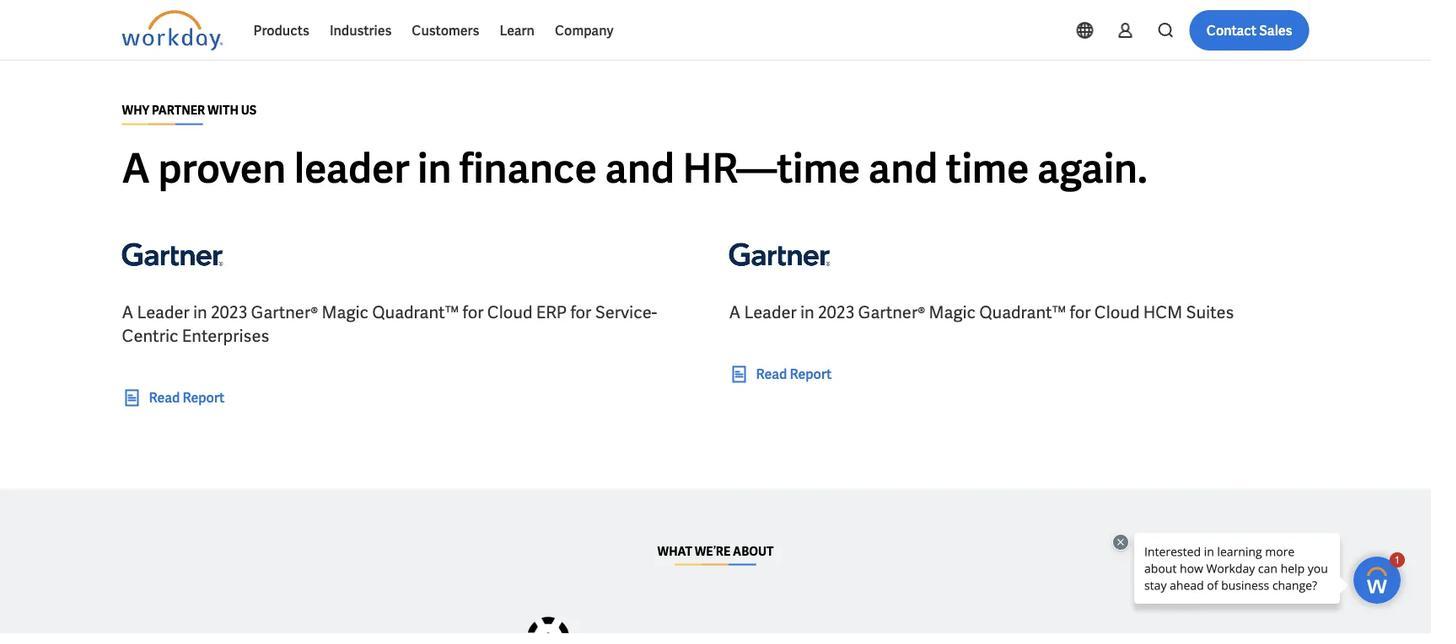 Task type: describe. For each thing, give the bounding box(es) containing it.
2 for from the left
[[570, 301, 591, 323]]

time
[[946, 142, 1029, 195]]

what we're about
[[657, 544, 774, 559]]

about
[[733, 544, 774, 559]]

why
[[122, 102, 149, 118]]

in for a leader in 2023 gartner® magic quadrant™ for cloud hcm suites
[[800, 301, 814, 323]]

a for a leader in 2023 gartner® magic quadrant™ for cloud erp for service- centric enterprises
[[122, 301, 133, 323]]

a proven leader in finance and hr—time and time again.
[[122, 142, 1148, 195]]

products button
[[243, 10, 319, 51]]

partner
[[152, 102, 205, 118]]

a for a proven leader in finance and hr—time and time again.
[[122, 142, 150, 195]]

contact sales link
[[1190, 10, 1309, 51]]

industries
[[330, 22, 392, 39]]

cloud for hcm
[[1094, 301, 1140, 323]]

go to the homepage image
[[122, 10, 223, 51]]

us
[[241, 102, 256, 118]]

2 and from the left
[[868, 142, 938, 195]]

for for a leader in 2023 gartner® magic quadrant™ for cloud erp for service- centric enterprises
[[463, 301, 484, 323]]

cloud for erp
[[487, 301, 532, 323]]

read report link for a leader in 2023 gartner® magic quadrant™ for cloud hcm suites
[[729, 365, 832, 385]]

proven
[[158, 142, 286, 195]]

gartner® for a leader in 2023 gartner® magic quadrant™ for cloud erp for service- centric enterprises
[[251, 301, 318, 323]]

2023 for a leader in 2023 gartner® magic quadrant™ for cloud erp for service- centric enterprises
[[211, 301, 247, 323]]

a leader in 2023 gartner® magic quadrant™ for cloud erp for service- centric enterprises
[[122, 301, 657, 347]]

1 horizontal spatial in
[[417, 142, 451, 195]]

company button
[[545, 10, 624, 51]]

industries button
[[319, 10, 402, 51]]

read for a leader in 2023 gartner® magic quadrant™ for cloud erp for service- centric enterprises
[[149, 390, 180, 407]]

company
[[555, 22, 613, 39]]

suites
[[1186, 301, 1234, 323]]

what
[[657, 544, 692, 559]]



Task type: locate. For each thing, give the bounding box(es) containing it.
for
[[463, 301, 484, 323], [570, 301, 591, 323], [1070, 301, 1091, 323]]

1 magic from the left
[[322, 301, 369, 323]]

magic
[[322, 301, 369, 323], [929, 301, 976, 323]]

1 horizontal spatial magic
[[929, 301, 976, 323]]

in for a leader in 2023 gartner® magic quadrant™ for cloud erp for service- centric enterprises
[[193, 301, 207, 323]]

0 horizontal spatial for
[[463, 301, 484, 323]]

a
[[122, 142, 150, 195], [122, 301, 133, 323], [729, 301, 741, 323]]

quadrant™ for erp
[[372, 301, 459, 323]]

1 horizontal spatial gartner image
[[729, 231, 830, 279]]

0 vertical spatial read
[[756, 366, 787, 384]]

2 2023 from the left
[[818, 301, 854, 323]]

2 gartner image from the left
[[729, 231, 830, 279]]

2 gartner® from the left
[[858, 301, 925, 323]]

quadrant™
[[372, 301, 459, 323], [979, 301, 1066, 323]]

a for a leader in 2023 gartner® magic quadrant™ for cloud hcm suites
[[729, 301, 741, 323]]

learn button
[[489, 10, 545, 51]]

1 horizontal spatial and
[[868, 142, 938, 195]]

1 horizontal spatial for
[[570, 301, 591, 323]]

for left hcm
[[1070, 301, 1091, 323]]

1 gartner® from the left
[[251, 301, 318, 323]]

products
[[253, 22, 309, 39]]

3 for from the left
[[1070, 301, 1091, 323]]

1 horizontal spatial quadrant™
[[979, 301, 1066, 323]]

0 horizontal spatial read
[[149, 390, 180, 407]]

why partner with us
[[122, 102, 256, 118]]

read report
[[756, 366, 832, 384], [149, 390, 224, 407]]

0 horizontal spatial in
[[193, 301, 207, 323]]

for right erp
[[570, 301, 591, 323]]

1 horizontal spatial leader
[[744, 301, 797, 323]]

2 leader from the left
[[744, 301, 797, 323]]

cloud left hcm
[[1094, 301, 1140, 323]]

0 horizontal spatial leader
[[137, 301, 190, 323]]

2 horizontal spatial for
[[1070, 301, 1091, 323]]

read report link for a leader in 2023 gartner® magic quadrant™ for cloud erp for service- centric enterprises
[[122, 388, 224, 409]]

1 horizontal spatial read report link
[[729, 365, 832, 385]]

gartner image for a leader in 2023 gartner® magic quadrant™ for cloud hcm suites
[[729, 231, 830, 279]]

magic inside a leader in 2023 gartner® magic quadrant™ for cloud erp for service- centric enterprises
[[322, 301, 369, 323]]

0 vertical spatial read report
[[756, 366, 832, 384]]

1 vertical spatial report
[[182, 390, 224, 407]]

0 horizontal spatial gartner®
[[251, 301, 318, 323]]

in
[[417, 142, 451, 195], [193, 301, 207, 323], [800, 301, 814, 323]]

report for a leader in 2023 gartner® magic quadrant™ for cloud erp for service- centric enterprises
[[182, 390, 224, 407]]

quadrant™ inside a leader in 2023 gartner® magic quadrant™ for cloud erp for service- centric enterprises
[[372, 301, 459, 323]]

2023 inside a leader in 2023 gartner® magic quadrant™ for cloud erp for service- centric enterprises
[[211, 301, 247, 323]]

in inside a leader in 2023 gartner® magic quadrant™ for cloud erp for service- centric enterprises
[[193, 301, 207, 323]]

and
[[605, 142, 675, 195], [868, 142, 938, 195]]

1 cloud from the left
[[487, 301, 532, 323]]

0 horizontal spatial 2023
[[211, 301, 247, 323]]

leader for a leader in 2023 gartner® magic quadrant™ for cloud erp for service- centric enterprises
[[137, 301, 190, 323]]

gartner® inside a leader in 2023 gartner® magic quadrant™ for cloud erp for service- centric enterprises
[[251, 301, 318, 323]]

with
[[207, 102, 239, 118]]

1 horizontal spatial cloud
[[1094, 301, 1140, 323]]

erp
[[536, 301, 567, 323]]

1 vertical spatial read report link
[[122, 388, 224, 409]]

1 leader from the left
[[137, 301, 190, 323]]

finance
[[459, 142, 597, 195]]

contact sales
[[1206, 22, 1292, 39]]

0 horizontal spatial report
[[182, 390, 224, 407]]

0 horizontal spatial read report link
[[122, 388, 224, 409]]

cloud inside a leader in 2023 gartner® magic quadrant™ for cloud erp for service- centric enterprises
[[487, 301, 532, 323]]

contact
[[1206, 22, 1257, 39]]

read report for a leader in 2023 gartner® magic quadrant™ for cloud erp for service- centric enterprises
[[149, 390, 224, 407]]

magic for erp
[[322, 301, 369, 323]]

for for a leader in 2023 gartner® magic quadrant™ for cloud hcm suites
[[1070, 301, 1091, 323]]

2023 for a leader in 2023 gartner® magic quadrant™ for cloud hcm suites
[[818, 301, 854, 323]]

hr—time
[[683, 142, 860, 195]]

leader
[[294, 142, 409, 195]]

gartner image
[[122, 231, 223, 279], [729, 231, 830, 279]]

0 vertical spatial report
[[790, 366, 832, 384]]

gartner image for a leader in 2023 gartner® magic quadrant™ for cloud erp for service- centric enterprises
[[122, 231, 223, 279]]

leader
[[137, 301, 190, 323], [744, 301, 797, 323]]

a leader in 2023 gartner® magic quadrant™ for cloud hcm suites
[[729, 301, 1234, 323]]

sales
[[1259, 22, 1292, 39]]

learn
[[500, 22, 535, 39]]

2 cloud from the left
[[1094, 301, 1140, 323]]

again.
[[1037, 142, 1148, 195]]

customers button
[[402, 10, 489, 51]]

0 horizontal spatial quadrant™
[[372, 301, 459, 323]]

1 horizontal spatial report
[[790, 366, 832, 384]]

we're
[[695, 544, 730, 559]]

leader for a leader in 2023 gartner® magic quadrant™ for cloud hcm suites
[[744, 301, 797, 323]]

1 quadrant™ from the left
[[372, 301, 459, 323]]

for left erp
[[463, 301, 484, 323]]

report
[[790, 366, 832, 384], [182, 390, 224, 407]]

1 for from the left
[[463, 301, 484, 323]]

read report for a leader in 2023 gartner® magic quadrant™ for cloud hcm suites
[[756, 366, 832, 384]]

customers
[[412, 22, 479, 39]]

1 vertical spatial read report
[[149, 390, 224, 407]]

magic for hcm
[[929, 301, 976, 323]]

read report link
[[729, 365, 832, 385], [122, 388, 224, 409]]

1 horizontal spatial read
[[756, 366, 787, 384]]

2023
[[211, 301, 247, 323], [818, 301, 854, 323]]

gartner®
[[251, 301, 318, 323], [858, 301, 925, 323]]

gartner® for a leader in 2023 gartner® magic quadrant™ for cloud hcm suites
[[858, 301, 925, 323]]

cloud
[[487, 301, 532, 323], [1094, 301, 1140, 323]]

0 horizontal spatial gartner image
[[122, 231, 223, 279]]

2 horizontal spatial in
[[800, 301, 814, 323]]

0 horizontal spatial magic
[[322, 301, 369, 323]]

1 2023 from the left
[[211, 301, 247, 323]]

2 quadrant™ from the left
[[979, 301, 1066, 323]]

1 and from the left
[[605, 142, 675, 195]]

report for a leader in 2023 gartner® magic quadrant™ for cloud hcm suites
[[790, 366, 832, 384]]

1 horizontal spatial 2023
[[818, 301, 854, 323]]

read
[[756, 366, 787, 384], [149, 390, 180, 407]]

0 vertical spatial read report link
[[729, 365, 832, 385]]

1 gartner image from the left
[[122, 231, 223, 279]]

cloud left erp
[[487, 301, 532, 323]]

enterprises
[[182, 325, 269, 347]]

1 horizontal spatial read report
[[756, 366, 832, 384]]

2 magic from the left
[[929, 301, 976, 323]]

0 horizontal spatial and
[[605, 142, 675, 195]]

a inside a leader in 2023 gartner® magic quadrant™ for cloud erp for service- centric enterprises
[[122, 301, 133, 323]]

workday employees together on a scooter. image
[[425, 587, 1006, 635]]

leader inside a leader in 2023 gartner® magic quadrant™ for cloud erp for service- centric enterprises
[[137, 301, 190, 323]]

0 horizontal spatial cloud
[[487, 301, 532, 323]]

read for a leader in 2023 gartner® magic quadrant™ for cloud hcm suites
[[756, 366, 787, 384]]

1 horizontal spatial gartner®
[[858, 301, 925, 323]]

0 horizontal spatial read report
[[149, 390, 224, 407]]

hcm
[[1143, 301, 1182, 323]]

service-
[[595, 301, 657, 323]]

centric
[[122, 325, 178, 347]]

1 vertical spatial read
[[149, 390, 180, 407]]

quadrant™ for hcm
[[979, 301, 1066, 323]]



Task type: vqa. For each thing, say whether or not it's contained in the screenshot.
the right View Demo (2:49) LINK
no



